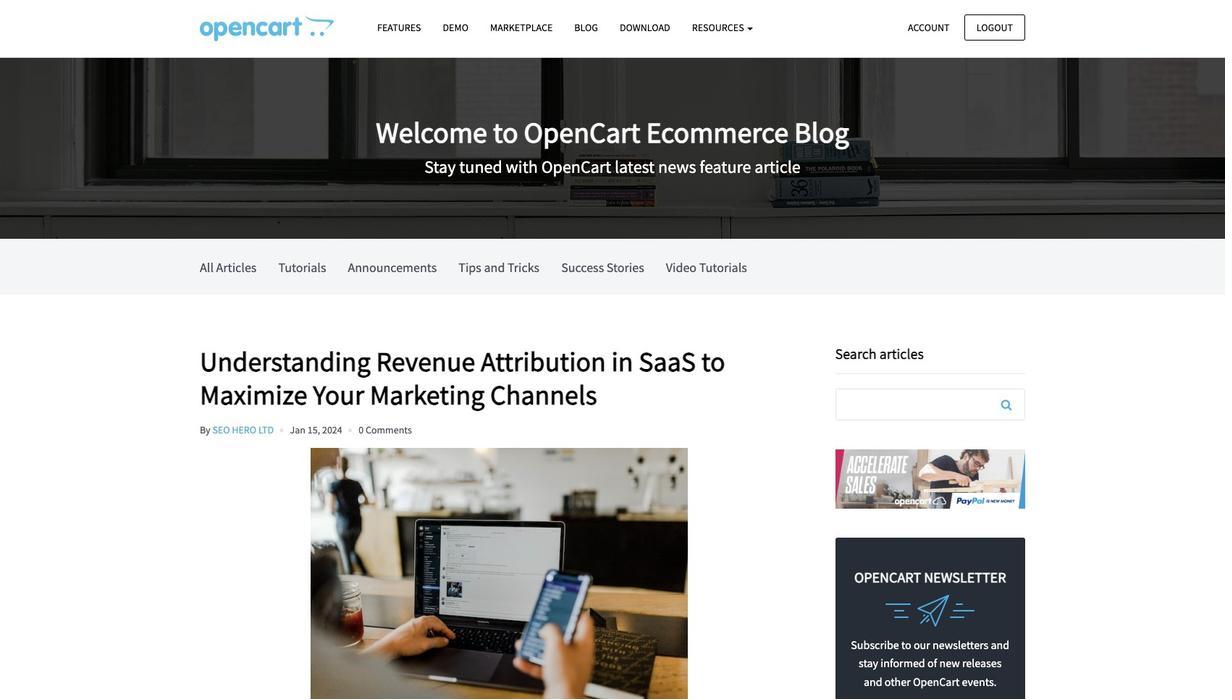 Task type: describe. For each thing, give the bounding box(es) containing it.
your
[[313, 378, 365, 412]]

releases
[[963, 657, 1002, 671]]

features
[[378, 21, 421, 34]]

0 vertical spatial and
[[484, 259, 505, 276]]

understanding revenue attribution in saas to maximize your marketing channels
[[200, 345, 726, 412]]

opencart - blog image
[[200, 15, 334, 41]]

1 tutorials from the left
[[279, 259, 326, 276]]

stay
[[859, 657, 879, 671]]

0 comments
[[359, 424, 412, 437]]

success
[[562, 259, 604, 276]]

logout
[[977, 21, 1014, 34]]

stay
[[425, 156, 456, 178]]

blog inside 'welcome to opencart ecommerce blog stay tuned with opencart latest news feature article'
[[795, 114, 850, 150]]

logout link
[[965, 14, 1026, 40]]

all articles link
[[200, 239, 257, 295]]

ecommerce
[[647, 114, 789, 150]]

2024
[[322, 424, 343, 437]]

tips
[[459, 259, 482, 276]]

articles
[[880, 345, 924, 363]]

search
[[836, 345, 877, 363]]

newsletter
[[925, 568, 1007, 587]]

jan
[[290, 424, 306, 437]]

search image
[[1002, 399, 1013, 411]]

account link
[[896, 14, 963, 40]]

0 vertical spatial blog
[[575, 21, 598, 34]]

opencart right with
[[542, 156, 612, 178]]

revenue
[[376, 345, 476, 379]]

opencart up latest
[[524, 114, 641, 150]]

2 vertical spatial and
[[864, 675, 883, 690]]

all
[[200, 259, 214, 276]]

download
[[620, 21, 671, 34]]

search articles
[[836, 345, 924, 363]]

resources link
[[682, 15, 765, 41]]

of
[[928, 657, 938, 671]]

newsletters
[[933, 638, 989, 653]]

2 horizontal spatial and
[[992, 638, 1010, 653]]

subscribe to our newsletters and stay informed of new releases and other opencart events.
[[852, 638, 1010, 690]]

demo link
[[432, 15, 480, 41]]

in
[[612, 345, 634, 379]]



Task type: vqa. For each thing, say whether or not it's contained in the screenshot.
All Articles Link
yes



Task type: locate. For each thing, give the bounding box(es) containing it.
announcements link
[[348, 239, 437, 295]]

welcome to opencart ecommerce blog stay tuned with opencart latest news feature article
[[376, 114, 850, 178]]

by
[[200, 424, 211, 437]]

resources
[[692, 21, 747, 34]]

and
[[484, 259, 505, 276], [992, 638, 1010, 653], [864, 675, 883, 690]]

opencart down of
[[914, 675, 960, 690]]

to up with
[[493, 114, 518, 150]]

demo
[[443, 21, 469, 34]]

success stories link
[[562, 239, 645, 295]]

maximize
[[200, 378, 308, 412]]

1 vertical spatial and
[[992, 638, 1010, 653]]

news
[[659, 156, 697, 178]]

announcements
[[348, 259, 437, 276]]

to
[[493, 114, 518, 150], [702, 345, 726, 379], [902, 638, 912, 653]]

channels
[[491, 378, 597, 412]]

marketplace link
[[480, 15, 564, 41]]

blog
[[575, 21, 598, 34], [795, 114, 850, 150]]

events.
[[963, 675, 997, 690]]

ltd
[[259, 424, 274, 437]]

2 tutorials from the left
[[700, 259, 748, 276]]

latest
[[615, 156, 655, 178]]

None text field
[[837, 390, 1025, 420]]

saas
[[639, 345, 696, 379]]

stories
[[607, 259, 645, 276]]

with
[[506, 156, 538, 178]]

video
[[666, 259, 697, 276]]

marketplace
[[491, 21, 553, 34]]

feature
[[700, 156, 752, 178]]

to inside understanding revenue attribution in saas to maximize your marketing channels
[[702, 345, 726, 379]]

articles
[[216, 259, 257, 276]]

tutorials right articles
[[279, 259, 326, 276]]

0 vertical spatial to
[[493, 114, 518, 150]]

1 horizontal spatial and
[[864, 675, 883, 690]]

video tutorials
[[666, 259, 748, 276]]

marketing
[[370, 378, 485, 412]]

and up releases
[[992, 638, 1010, 653]]

0 horizontal spatial blog
[[575, 21, 598, 34]]

jan 15, 2024
[[290, 424, 343, 437]]

article
[[755, 156, 801, 178]]

welcome
[[376, 114, 488, 150]]

0 horizontal spatial to
[[493, 114, 518, 150]]

understanding revenue attribution in saas to maximize your marketing channels image
[[200, 448, 800, 700]]

features link
[[367, 15, 432, 41]]

to for welcome
[[493, 114, 518, 150]]

blog link
[[564, 15, 609, 41]]

to left our
[[902, 638, 912, 653]]

1 horizontal spatial to
[[702, 345, 726, 379]]

attribution
[[481, 345, 606, 379]]

tutorials right video
[[700, 259, 748, 276]]

0 horizontal spatial tutorials
[[279, 259, 326, 276]]

by seo hero ltd
[[200, 424, 274, 437]]

and down stay
[[864, 675, 883, 690]]

and right tips
[[484, 259, 505, 276]]

understanding revenue attribution in saas to maximize your marketing channels link
[[200, 345, 814, 412]]

tricks
[[508, 259, 540, 276]]

0 horizontal spatial and
[[484, 259, 505, 276]]

opencart newsletter
[[855, 568, 1007, 587]]

other
[[885, 675, 911, 690]]

tips and tricks
[[459, 259, 540, 276]]

our
[[914, 638, 931, 653]]

download link
[[609, 15, 682, 41]]

to inside 'welcome to opencart ecommerce blog stay tuned with opencart latest news feature article'
[[493, 114, 518, 150]]

success stories
[[562, 259, 645, 276]]

tuned
[[460, 156, 503, 178]]

opencart inside "subscribe to our newsletters and stay informed of new releases and other opencart events."
[[914, 675, 960, 690]]

tutorials
[[279, 259, 326, 276], [700, 259, 748, 276]]

to inside "subscribe to our newsletters and stay informed of new releases and other opencart events."
[[902, 638, 912, 653]]

to right saas
[[702, 345, 726, 379]]

new
[[940, 657, 961, 671]]

2 horizontal spatial to
[[902, 638, 912, 653]]

comments
[[366, 424, 412, 437]]

to for subscribe
[[902, 638, 912, 653]]

2 vertical spatial to
[[902, 638, 912, 653]]

subscribe
[[852, 638, 900, 653]]

1 horizontal spatial tutorials
[[700, 259, 748, 276]]

blog left download
[[575, 21, 598, 34]]

tutorials link
[[279, 239, 326, 295]]

hero
[[232, 424, 257, 437]]

seo
[[213, 424, 230, 437]]

1 vertical spatial to
[[702, 345, 726, 379]]

1 horizontal spatial blog
[[795, 114, 850, 150]]

15,
[[308, 424, 320, 437]]

0
[[359, 424, 364, 437]]

seo hero ltd link
[[213, 424, 274, 437]]

informed
[[881, 657, 926, 671]]

understanding
[[200, 345, 371, 379]]

1 vertical spatial blog
[[795, 114, 850, 150]]

blog up article
[[795, 114, 850, 150]]

video tutorials link
[[666, 239, 748, 295]]

opencart
[[524, 114, 641, 150], [542, 156, 612, 178], [855, 568, 922, 587], [914, 675, 960, 690]]

account
[[909, 21, 950, 34]]

tips and tricks link
[[459, 239, 540, 295]]

all articles
[[200, 259, 257, 276]]

opencart up subscribe
[[855, 568, 922, 587]]



